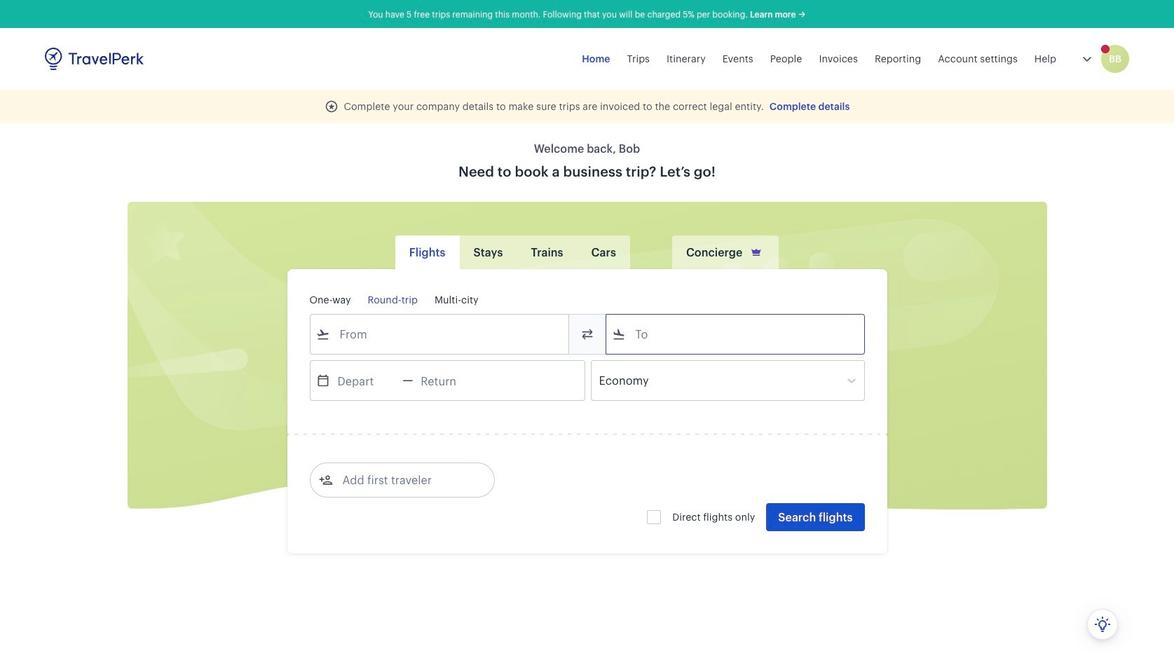 Task type: describe. For each thing, give the bounding box(es) containing it.
Return text field
[[413, 361, 486, 400]]

To search field
[[626, 323, 846, 346]]

Depart text field
[[330, 361, 403, 400]]



Task type: locate. For each thing, give the bounding box(es) containing it.
Add first traveler search field
[[333, 469, 479, 492]]

From search field
[[330, 323, 550, 346]]



